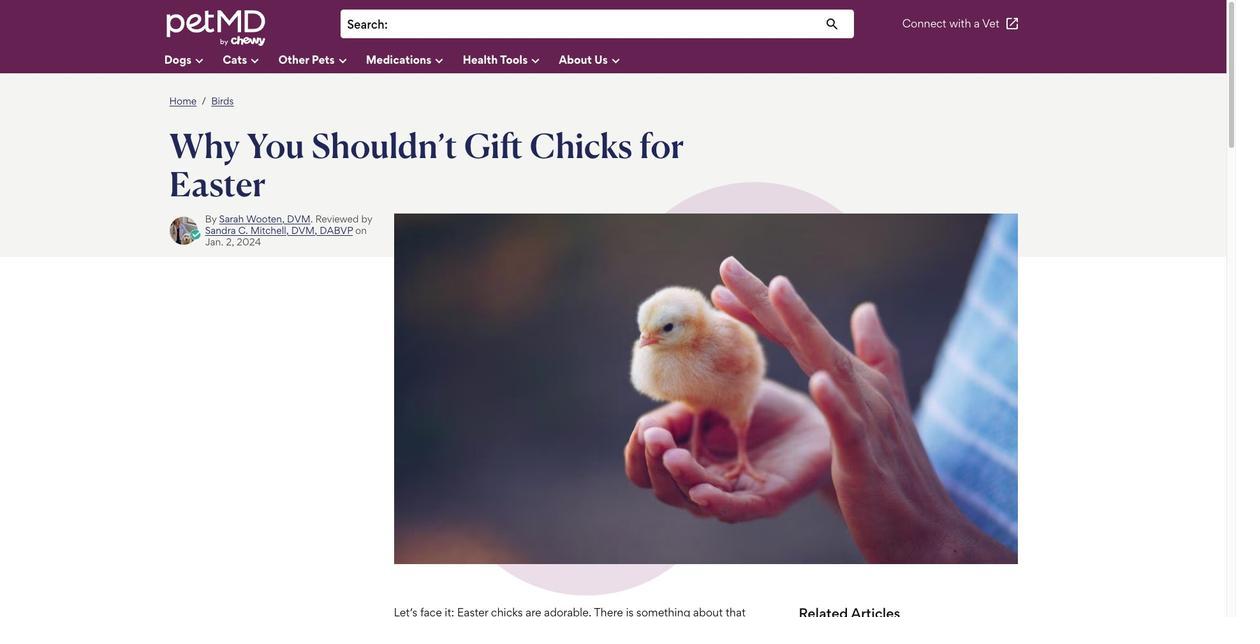 Task type: locate. For each thing, give the bounding box(es) containing it.
home
[[169, 95, 197, 107]]

sandra c. mitchell, dvm, dabvp link
[[205, 224, 353, 236]]

connect with a vet button
[[902, 9, 1020, 39]]

birds link
[[211, 95, 234, 107]]

why you shouldn't gift chicks for easter
[[169, 124, 684, 205]]

other
[[278, 52, 309, 66]]

by
[[361, 213, 372, 225]]

sarah wooten, dvm image
[[169, 217, 197, 245]]

birds
[[211, 95, 234, 107]]

shouldn't
[[311, 124, 457, 166]]

cats button
[[223, 48, 278, 73]]

reviewed
[[315, 213, 359, 225]]

sarah
[[219, 213, 244, 225]]

other pets button
[[278, 48, 366, 73]]

about us
[[559, 52, 608, 66]]

dogs button
[[164, 48, 223, 73]]

health tools
[[463, 52, 528, 66]]

None text field
[[394, 16, 848, 33]]

medications
[[366, 52, 432, 66]]

petmd home image
[[164, 9, 266, 48]]

with
[[949, 17, 971, 30]]

easter
[[169, 163, 266, 205]]

tools
[[500, 52, 528, 66]]

about
[[559, 52, 592, 66]]

us
[[595, 52, 608, 66]]

by
[[205, 213, 217, 225]]



Task type: vqa. For each thing, say whether or not it's contained in the screenshot.
'Connect with a Vet' BUTTON
yes



Task type: describe. For each thing, give the bounding box(es) containing it.
for
[[639, 124, 684, 166]]

other pets
[[278, 52, 335, 66]]

c.
[[238, 224, 248, 236]]

by sarah wooten, dvm . reviewed by sandra c. mitchell, dvm, dabvp on jan. 2, 2024
[[205, 213, 372, 248]]

jan.
[[205, 236, 223, 248]]

2,
[[226, 236, 234, 248]]

sandra
[[205, 224, 236, 236]]

connect with a vet
[[902, 17, 1000, 30]]

connect
[[902, 17, 947, 30]]

dogs
[[164, 52, 192, 66]]

about us button
[[559, 48, 639, 73]]

medications button
[[366, 48, 463, 73]]

chicks
[[530, 124, 632, 166]]

mitchell,
[[250, 224, 289, 236]]

wooten,
[[246, 213, 285, 225]]

dabvp
[[320, 224, 353, 236]]

why
[[169, 124, 240, 166]]

dvm,
[[291, 224, 317, 236]]

2024
[[237, 236, 261, 248]]

:
[[384, 17, 388, 32]]

gift
[[464, 124, 523, 166]]

.
[[310, 213, 313, 225]]

cats
[[223, 52, 247, 66]]

health tools button
[[463, 48, 559, 73]]

pets
[[312, 52, 335, 66]]

home link
[[169, 95, 197, 107]]

vet
[[982, 17, 1000, 30]]

you
[[247, 124, 305, 166]]

person holding a baby chick and petting it image
[[394, 213, 1018, 564]]

sarah wooten, dvm link
[[219, 213, 310, 225]]

search
[[347, 17, 384, 32]]

health
[[463, 52, 498, 66]]

search :
[[347, 17, 388, 32]]

a
[[974, 17, 980, 30]]

dvm
[[287, 213, 310, 225]]

on
[[355, 224, 367, 236]]



